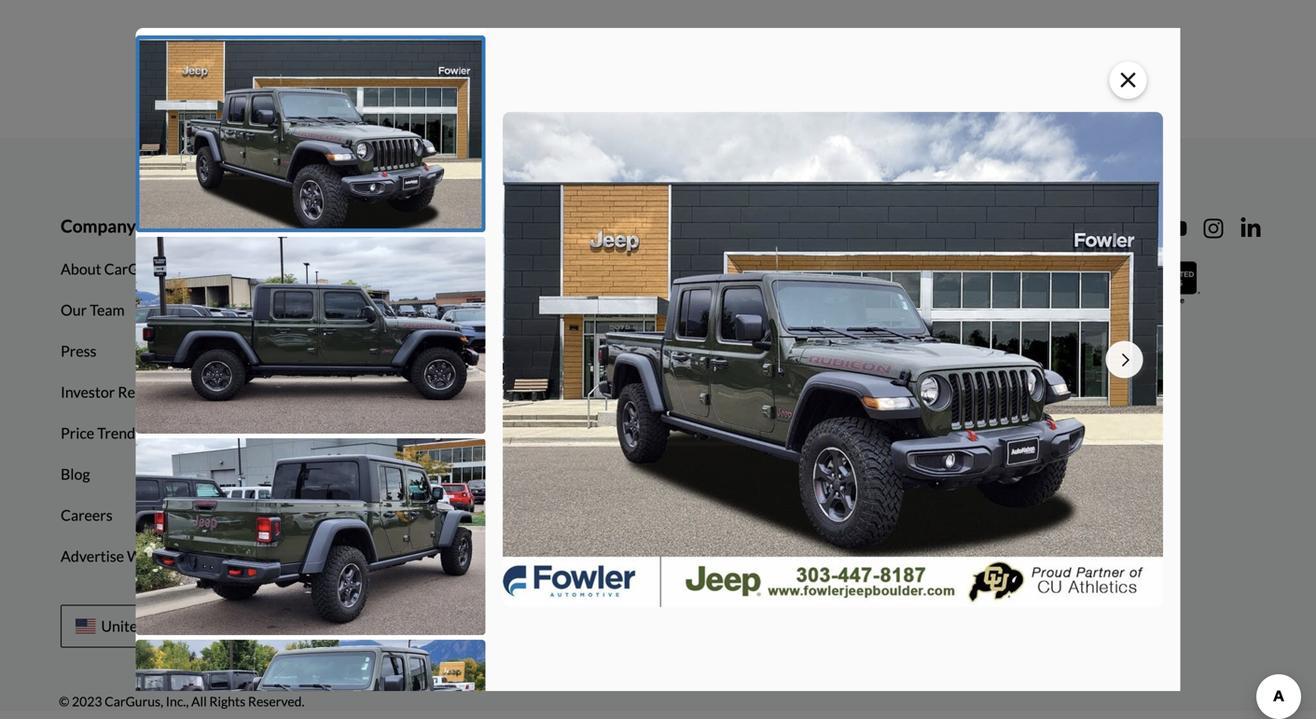 Task type: locate. For each thing, give the bounding box(es) containing it.
2 help from the top
[[900, 260, 931, 278]]

help up help link
[[900, 215, 937, 237]]

0 vertical spatial rights
[[592, 342, 633, 360]]

do not sell or share my personal information
[[516, 383, 813, 401]]

company
[[61, 215, 136, 237]]

contact us
[[900, 301, 972, 319]]

blog
[[61, 465, 90, 483]]

dealer
[[314, 260, 358, 278], [314, 301, 358, 319]]

my up "do"
[[516, 342, 537, 360]]

cargurus right with
[[163, 547, 227, 565]]

us image
[[76, 619, 95, 634]]

dealer down for at the top left of the page
[[314, 260, 358, 278]]

privacy down privacy policy link
[[540, 342, 589, 360]]

dealer left signup
[[314, 301, 358, 319]]

dealer resources
[[314, 260, 429, 278]]

help
[[900, 215, 937, 237], [900, 260, 931, 278]]

do
[[516, 383, 535, 401]]

1 terms from the top
[[516, 215, 564, 237]]

price trends link
[[47, 413, 156, 454]]

share
[[610, 383, 647, 401]]

dealer for dealer signup
[[314, 301, 358, 319]]

interest-based ads
[[516, 424, 641, 442]]

help up "contact"
[[900, 260, 931, 278]]

rights up or
[[592, 342, 633, 360]]

careers link
[[47, 495, 127, 536]]

investor relations
[[61, 383, 179, 401]]

advertise with cargurus
[[61, 547, 227, 565]]

my right the share on the left bottom of the page
[[650, 383, 672, 401]]

1 vertical spatial dealer
[[314, 301, 358, 319]]

terms for terms
[[516, 215, 564, 237]]

1 vertical spatial terms
[[516, 260, 556, 278]]

1 vertical spatial help
[[900, 260, 931, 278]]

next image image
[[1122, 352, 1130, 367]]

cargurus
[[104, 260, 168, 278], [163, 547, 227, 565]]

1 vertical spatial rights
[[209, 693, 246, 709]]

my privacy rights link
[[502, 331, 647, 372]]

terms of use
[[516, 260, 600, 278]]

dealer for dealer resources
[[314, 260, 358, 278]]

united states (en)
[[101, 617, 221, 635]]

privacy down terms of use link
[[516, 301, 565, 319]]

1 vertical spatial privacy
[[540, 342, 589, 360]]

do not sell or share my personal information link
[[502, 372, 827, 413]]

dealers
[[344, 215, 405, 237]]

policy
[[567, 301, 607, 319]]

trends
[[97, 424, 142, 442]]

reserved.
[[248, 693, 304, 709]]

view vehicle photo 2 image
[[136, 237, 485, 434]]

0 vertical spatial privacy
[[516, 301, 565, 319]]

blog link
[[47, 454, 104, 495]]

about
[[61, 260, 101, 278]]

contact
[[900, 301, 952, 319]]

1 vertical spatial my
[[650, 383, 672, 401]]

all
[[191, 693, 207, 709]]

2 terms from the top
[[516, 260, 556, 278]]

0 vertical spatial help
[[900, 215, 937, 237]]

0 horizontal spatial my
[[516, 342, 537, 360]]

dealer signup link
[[300, 290, 419, 331]]

team
[[90, 301, 125, 319]]

0 horizontal spatial rights
[[209, 693, 246, 709]]

our team link
[[47, 290, 139, 331]]

terms
[[516, 215, 564, 237], [516, 260, 556, 278]]

rights
[[592, 342, 633, 360], [209, 693, 246, 709]]

press link
[[47, 331, 111, 372]]

interest-
[[516, 424, 573, 442]]

terms up 'terms of use'
[[516, 215, 564, 237]]

states
[[149, 617, 190, 635]]

click for the bbb business review of this auto listing service in cambridge ma image
[[1113, 259, 1202, 306]]

with
[[127, 547, 160, 565]]

resources
[[361, 260, 429, 278]]

privacy policy link
[[502, 290, 621, 331]]

help link
[[886, 249, 945, 290]]

cargurus,
[[105, 693, 163, 709]]

0 vertical spatial terms
[[516, 215, 564, 237]]

0 vertical spatial dealer
[[314, 260, 358, 278]]

1 horizontal spatial my
[[650, 383, 672, 401]]

1 dealer from the top
[[314, 260, 358, 278]]

terms left of
[[516, 260, 556, 278]]

2 dealer from the top
[[314, 301, 358, 319]]

my
[[516, 342, 537, 360], [650, 383, 672, 401]]

for dealers
[[314, 215, 405, 237]]

privacy
[[516, 301, 565, 319], [540, 342, 589, 360]]

rights right all
[[209, 693, 246, 709]]

vehicle full photo image
[[503, 112, 1163, 607]]

of
[[558, 260, 572, 278]]

relations
[[118, 383, 179, 401]]

cargurus up the team
[[104, 260, 168, 278]]



Task type: describe. For each thing, give the bounding box(es) containing it.
0 vertical spatial my
[[516, 342, 537, 360]]

information
[[734, 383, 813, 401]]

my privacy rights
[[516, 342, 633, 360]]

© 2023 cargurus, inc., all rights reserved.
[[59, 693, 304, 709]]

advertise
[[61, 547, 124, 565]]

ads
[[616, 424, 641, 442]]

price
[[61, 424, 94, 442]]

dealer resources link
[[300, 249, 443, 290]]

(en)
[[192, 617, 221, 635]]

for
[[314, 215, 340, 237]]

terms for terms of use
[[516, 260, 556, 278]]

based
[[573, 424, 613, 442]]

investor
[[61, 383, 115, 401]]

advertise with cargurus link
[[47, 536, 241, 577]]

not
[[538, 383, 563, 401]]

or
[[592, 383, 607, 401]]

view vehicle photo 3 image
[[136, 438, 485, 635]]

contact us link
[[886, 290, 986, 331]]

dealer signup
[[314, 301, 405, 319]]

sell
[[566, 383, 590, 401]]

careers
[[61, 506, 113, 524]]

0 vertical spatial cargurus
[[104, 260, 168, 278]]

inc.,
[[166, 693, 189, 709]]

view vehicle photo 1 image
[[136, 35, 485, 232]]

use
[[575, 260, 600, 278]]

privacy policy
[[516, 301, 607, 319]]

close image
[[1121, 68, 1136, 92]]

security
[[516, 465, 570, 483]]

about cargurus
[[61, 260, 168, 278]]

our team
[[61, 301, 125, 319]]

©
[[59, 693, 69, 709]]

interest-based ads link
[[502, 413, 655, 454]]

us
[[955, 301, 972, 319]]

press
[[61, 342, 97, 360]]

1 vertical spatial cargurus
[[163, 547, 227, 565]]

2023
[[72, 693, 102, 709]]

personal
[[674, 383, 732, 401]]

terms of use link
[[502, 249, 614, 290]]

investor relations link
[[47, 372, 193, 413]]

security link
[[502, 454, 584, 495]]

signup
[[361, 301, 405, 319]]

price trends
[[61, 424, 142, 442]]

about cargurus link
[[47, 249, 182, 290]]

united
[[101, 617, 146, 635]]

1 horizontal spatial rights
[[592, 342, 633, 360]]

our
[[61, 301, 87, 319]]

1 help from the top
[[900, 215, 937, 237]]



Task type: vqa. For each thing, say whether or not it's contained in the screenshot.
DEALER SIGNUP link
yes



